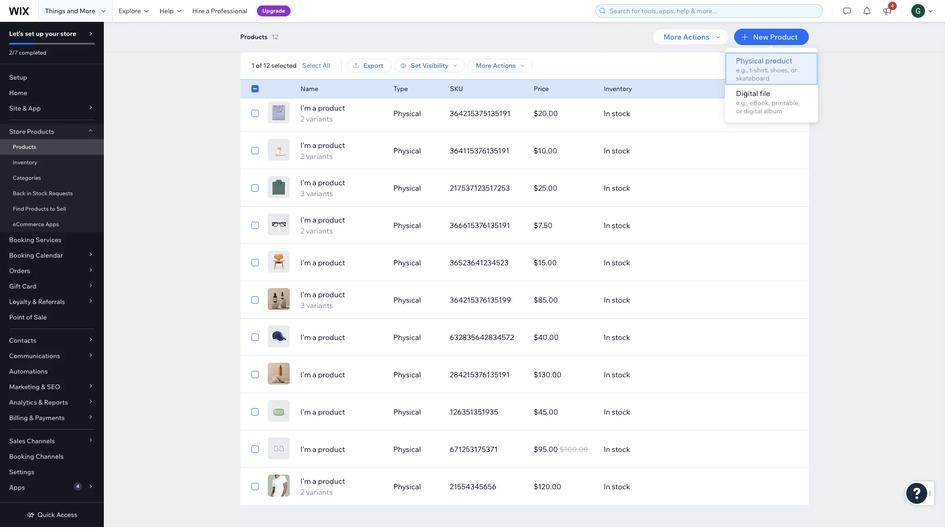 Task type: locate. For each thing, give the bounding box(es) containing it.
12 stock from the top
[[612, 482, 630, 491]]

stock for 36523641234523
[[612, 258, 630, 267]]

stock for 366615376135191
[[612, 221, 630, 230]]

2 in stock from the top
[[604, 109, 630, 118]]

physical link for 284215376135191
[[388, 364, 444, 386]]

actions inside dropdown button
[[683, 32, 709, 41]]

0 vertical spatial apps
[[45, 221, 59, 228]]

physical link for 632835642834572
[[388, 327, 444, 348]]

printable,
[[772, 99, 800, 107]]

inventory link
[[0, 155, 104, 170]]

more actions inside button
[[476, 61, 516, 70]]

364215375135191
[[450, 109, 510, 118]]

stock for 632835642834572
[[612, 333, 630, 342]]

1 vertical spatial of
[[26, 313, 32, 322]]

0 horizontal spatial more
[[80, 7, 95, 15]]

1 horizontal spatial more actions
[[664, 32, 709, 41]]

i'm a product 2 variants for 364215375135191
[[300, 103, 345, 123]]

1 i'm a product 3 variants from the top
[[300, 178, 345, 198]]

in for 21554345656
[[604, 482, 610, 491]]

$85.00 up $40.00
[[534, 296, 558, 305]]

0 vertical spatial 4
[[891, 3, 894, 9]]

1 vertical spatial 3
[[300, 301, 305, 310]]

booking up settings
[[9, 453, 34, 461]]

booking for booking channels
[[9, 453, 34, 461]]

0 horizontal spatial 4
[[76, 484, 79, 490]]

channels for sales channels
[[27, 437, 55, 445]]

8 in stock from the top
[[604, 333, 630, 342]]

$85.00 up "price"
[[534, 72, 558, 81]]

0 vertical spatial or
[[791, 66, 797, 74]]

products up the products link at the left of page
[[27, 128, 54, 136]]

more actions up 364215376135191
[[476, 61, 516, 70]]

inventory inside inventory link
[[13, 159, 37, 166]]

12 right 1 at the left top
[[263, 61, 270, 70]]

site & app button
[[0, 101, 104, 116]]

physical for 126351351935
[[393, 408, 421, 417]]

1 horizontal spatial of
[[256, 61, 262, 70]]

variants for 364215375135191
[[306, 114, 333, 123]]

10 in from the top
[[604, 408, 610, 417]]

7 in from the top
[[604, 296, 610, 305]]

9 in stock from the top
[[604, 370, 630, 379]]

0 horizontal spatial or
[[736, 107, 742, 115]]

upgrade button
[[257, 5, 291, 16]]

in stock for 36523641234523
[[604, 258, 630, 267]]

$20.00
[[534, 109, 558, 118]]

i'm a product link for 36523641234523
[[295, 257, 388, 268]]

0 vertical spatial i'm a product 3 variants
[[300, 178, 345, 198]]

in for 364215376135191
[[604, 72, 610, 81]]

& for loyalty
[[32, 298, 37, 306]]

36523641234523 link
[[444, 252, 528, 274]]

more inside dropdown button
[[664, 32, 682, 41]]

0 horizontal spatial apps
[[9, 484, 25, 492]]

6 in from the top
[[604, 258, 610, 267]]

variants for 217537123517253
[[306, 189, 333, 198]]

7 in stock from the top
[[604, 296, 630, 305]]

& left seo
[[41, 383, 45, 391]]

automations link
[[0, 364, 104, 379]]

e.g., left "t-"
[[736, 66, 748, 74]]

10 physical link from the top
[[388, 401, 444, 423]]

2 e.g., from the top
[[736, 99, 748, 107]]

366615376135191
[[450, 221, 510, 230]]

8 physical link from the top
[[388, 327, 444, 348]]

4
[[891, 3, 894, 9], [76, 484, 79, 490]]

app
[[28, 104, 41, 112]]

in stock link for 632835642834572
[[598, 327, 770, 348]]

$120.00 link
[[528, 476, 598, 498]]

in for 632835642834572
[[604, 333, 610, 342]]

in for 671253175371
[[604, 445, 610, 454]]

$45.00 link
[[528, 401, 598, 423]]

products down store
[[13, 143, 36, 150]]

9 stock from the top
[[612, 370, 630, 379]]

5 physical link from the top
[[388, 215, 444, 236]]

0 vertical spatial more
[[80, 7, 95, 15]]

booking inside "link"
[[9, 453, 34, 461]]

a
[[206, 7, 209, 15], [312, 72, 316, 81], [312, 103, 316, 112], [312, 141, 316, 150], [312, 178, 316, 187], [312, 215, 316, 225], [312, 258, 316, 267], [312, 290, 316, 299], [312, 333, 316, 342], [312, 370, 316, 379], [312, 408, 316, 417], [312, 445, 316, 454], [312, 477, 316, 486]]

4 physical link from the top
[[388, 177, 444, 199]]

6 stock from the top
[[612, 258, 630, 267]]

& right loyalty
[[32, 298, 37, 306]]

hire
[[192, 7, 205, 15]]

2 horizontal spatial more
[[664, 32, 682, 41]]

card
[[22, 282, 37, 291]]

3 in from the top
[[604, 146, 610, 155]]

1 horizontal spatial inventory
[[604, 85, 632, 93]]

1 vertical spatial more
[[664, 32, 682, 41]]

1 i'm a product link from the top
[[295, 71, 388, 82]]

e.g., inside digital file e.g., ebook, printable, or digital album
[[736, 99, 748, 107]]

0 vertical spatial actions
[[683, 32, 709, 41]]

of for 12
[[256, 61, 262, 70]]

12 down upgrade button in the left top of the page
[[272, 33, 278, 41]]

requests
[[49, 190, 73, 197]]

type
[[393, 85, 408, 93]]

1 vertical spatial or
[[736, 107, 742, 115]]

4 in from the top
[[604, 184, 610, 193]]

1 $85.00 from the top
[[534, 72, 558, 81]]

8 in stock link from the top
[[598, 327, 770, 348]]

more
[[80, 7, 95, 15], [664, 32, 682, 41], [476, 61, 491, 70]]

billing
[[9, 414, 28, 422]]

stock for 21554345656
[[612, 482, 630, 491]]

of left "sale"
[[26, 313, 32, 322]]

more actions button
[[653, 29, 728, 45]]

10 in stock from the top
[[604, 408, 630, 417]]

11 in stock from the top
[[604, 445, 630, 454]]

physical inside physical product e.g., t-shirt, shoes, or skateboard
[[736, 56, 764, 65]]

3 2 from the top
[[300, 226, 304, 235]]

2 vertical spatial booking
[[9, 453, 34, 461]]

5 i'm a product link from the top
[[295, 407, 388, 418]]

back
[[13, 190, 25, 197]]

or left digital
[[736, 107, 742, 115]]

physical
[[736, 56, 764, 65], [393, 72, 421, 81], [393, 109, 421, 118], [393, 146, 421, 155], [393, 184, 421, 193], [393, 221, 421, 230], [393, 258, 421, 267], [393, 296, 421, 305], [393, 333, 421, 342], [393, 370, 421, 379], [393, 408, 421, 417], [393, 445, 421, 454], [393, 482, 421, 491]]

12 in stock from the top
[[604, 482, 630, 491]]

variants for 21554345656
[[306, 488, 333, 497]]

3 i'm a product 2 variants from the top
[[300, 215, 345, 235]]

1 vertical spatial e.g.,
[[736, 99, 748, 107]]

products
[[240, 33, 268, 41], [27, 128, 54, 136], [13, 143, 36, 150], [25, 205, 49, 212]]

variants
[[306, 114, 333, 123], [306, 152, 333, 161], [306, 189, 333, 198], [306, 226, 333, 235], [306, 301, 333, 310], [306, 488, 333, 497]]

$25.00
[[534, 184, 557, 193]]

4 inside sidebar element
[[76, 484, 79, 490]]

4 in stock from the top
[[604, 184, 630, 193]]

0 vertical spatial channels
[[27, 437, 55, 445]]

set visibility button
[[394, 59, 465, 72]]

menu containing physical product
[[725, 52, 818, 118]]

in stock link for 21554345656
[[598, 476, 770, 498]]

1 vertical spatial more actions
[[476, 61, 516, 70]]

actions for more actions button
[[493, 61, 516, 70]]

store
[[60, 30, 76, 38]]

9 in from the top
[[604, 370, 610, 379]]

2 in stock link from the top
[[598, 102, 770, 124]]

in for 364115376135191
[[604, 146, 610, 155]]

up
[[36, 30, 44, 38]]

1 physical link from the top
[[388, 65, 444, 87]]

actions down search for tools, apps, help & more... field
[[683, 32, 709, 41]]

2 i'm a product 3 variants from the top
[[300, 290, 345, 310]]

2 2 from the top
[[300, 152, 304, 161]]

of right 1 at the left top
[[256, 61, 262, 70]]

i'm a product 2 variants for 364115376135191
[[300, 141, 345, 161]]

i'm a product for 126351351935
[[300, 408, 345, 417]]

1 of 12 selected
[[251, 61, 296, 70]]

channels inside dropdown button
[[27, 437, 55, 445]]

3 i'm from the top
[[300, 141, 311, 150]]

12 i'm from the top
[[300, 477, 311, 486]]

& right the site
[[22, 104, 27, 112]]

0 horizontal spatial of
[[26, 313, 32, 322]]

None checkbox
[[251, 71, 258, 82], [251, 83, 258, 94], [251, 145, 258, 156], [251, 444, 258, 455], [251, 71, 258, 82], [251, 83, 258, 94], [251, 145, 258, 156], [251, 444, 258, 455]]

in for 366615376135191
[[604, 221, 610, 230]]

1 horizontal spatial 12
[[272, 33, 278, 41]]

1 e.g., from the top
[[736, 66, 748, 74]]

1 vertical spatial inventory
[[13, 159, 37, 166]]

digital
[[736, 89, 758, 98]]

2 $85.00 from the top
[[534, 296, 558, 305]]

completed
[[19, 49, 46, 56]]

632835642834572 link
[[444, 327, 528, 348]]

physical for 364215375135191
[[393, 109, 421, 118]]

2 physical link from the top
[[388, 102, 444, 124]]

$85.00 for 364215376135191
[[534, 72, 558, 81]]

let's
[[9, 30, 23, 38]]

& right billing
[[29, 414, 33, 422]]

3 i'm a product link from the top
[[295, 332, 388, 343]]

1 vertical spatial $85.00
[[534, 296, 558, 305]]

5 i'm from the top
[[300, 215, 311, 225]]

2 i'm from the top
[[300, 103, 311, 112]]

2 $85.00 link from the top
[[528, 289, 598, 311]]

2 i'm a product 2 variants from the top
[[300, 141, 345, 161]]

contacts
[[9, 337, 36, 345]]

9 physical link from the top
[[388, 364, 444, 386]]

ebook,
[[749, 99, 770, 107]]

i'm a product 3 variants for 217537123517253
[[300, 178, 345, 198]]

12
[[272, 33, 278, 41], [263, 61, 270, 70]]

more actions down search for tools, apps, help & more... field
[[664, 32, 709, 41]]

4 stock from the top
[[612, 184, 630, 193]]

analytics & reports
[[9, 398, 68, 407]]

physical link for 364115376135191
[[388, 140, 444, 162]]

i'm a product for 364215376135191
[[300, 72, 345, 81]]

sales channels
[[9, 437, 55, 445]]

channels down sales channels dropdown button
[[36, 453, 64, 461]]

of
[[256, 61, 262, 70], [26, 313, 32, 322]]

actions
[[683, 32, 709, 41], [493, 61, 516, 70]]

& left reports
[[38, 398, 43, 407]]

apps
[[45, 221, 59, 228], [9, 484, 25, 492]]

apps down find products to sell link
[[45, 221, 59, 228]]

i'm a product
[[300, 72, 345, 81], [300, 258, 345, 267], [300, 333, 345, 342], [300, 370, 345, 379], [300, 408, 345, 417], [300, 445, 345, 454]]

booking for booking services
[[9, 236, 34, 244]]

in for 364215375135191
[[604, 109, 610, 118]]

set
[[410, 61, 421, 70]]

7 in stock link from the top
[[598, 289, 770, 311]]

126351351935 link
[[444, 401, 528, 423]]

1 3 from the top
[[300, 189, 305, 198]]

booking services link
[[0, 232, 104, 248]]

products up ecommerce apps
[[25, 205, 49, 212]]

11 in from the top
[[604, 445, 610, 454]]

12 in from the top
[[604, 482, 610, 491]]

$130.00
[[534, 370, 561, 379]]

2 vertical spatial more
[[476, 61, 491, 70]]

0 vertical spatial more actions
[[664, 32, 709, 41]]

4 i'm a product link from the top
[[295, 369, 388, 380]]

e.g., inside physical product e.g., t-shirt, shoes, or skateboard
[[736, 66, 748, 74]]

e.g., down digital
[[736, 99, 748, 107]]

billing & payments
[[9, 414, 65, 422]]

6 in stock from the top
[[604, 258, 630, 267]]

in for 284215376135191
[[604, 370, 610, 379]]

1 vertical spatial $85.00 link
[[528, 289, 598, 311]]

4 in stock link from the top
[[598, 177, 770, 199]]

sales channels button
[[0, 434, 104, 449]]

store products
[[9, 128, 54, 136]]

physical link for 364215375135191
[[388, 102, 444, 124]]

1 horizontal spatial apps
[[45, 221, 59, 228]]

things
[[45, 7, 65, 15]]

1 horizontal spatial actions
[[683, 32, 709, 41]]

8 in from the top
[[604, 333, 610, 342]]

6 i'm a product link from the top
[[295, 444, 388, 455]]

6 i'm from the top
[[300, 258, 311, 267]]

0 horizontal spatial more actions
[[476, 61, 516, 70]]

2
[[300, 114, 304, 123], [300, 152, 304, 161], [300, 226, 304, 235], [300, 488, 304, 497]]

None checkbox
[[251, 108, 258, 119], [251, 183, 258, 194], [251, 220, 258, 231], [251, 257, 258, 268], [251, 295, 258, 306], [251, 332, 258, 343], [251, 369, 258, 380], [251, 407, 258, 418], [251, 481, 258, 492], [251, 108, 258, 119], [251, 183, 258, 194], [251, 220, 258, 231], [251, 257, 258, 268], [251, 295, 258, 306], [251, 332, 258, 343], [251, 369, 258, 380], [251, 407, 258, 418], [251, 481, 258, 492]]

booking down ecommerce
[[9, 236, 34, 244]]

or inside digital file e.g., ebook, printable, or digital album
[[736, 107, 742, 115]]

0 horizontal spatial actions
[[493, 61, 516, 70]]

4 i'm a product from the top
[[300, 370, 345, 379]]

& for analytics
[[38, 398, 43, 407]]

2 booking from the top
[[9, 251, 34, 260]]

$7.50
[[534, 221, 552, 230]]

loyalty & referrals
[[9, 298, 65, 306]]

1 2 from the top
[[300, 114, 304, 123]]

12 in stock link from the top
[[598, 476, 770, 498]]

stock for 671253175371
[[612, 445, 630, 454]]

apps down settings
[[9, 484, 25, 492]]

quick
[[37, 511, 55, 519]]

more actions inside dropdown button
[[664, 32, 709, 41]]

1 vertical spatial apps
[[9, 484, 25, 492]]

3 booking from the top
[[9, 453, 34, 461]]

0 vertical spatial $85.00 link
[[528, 65, 598, 87]]

0 vertical spatial booking
[[9, 236, 34, 244]]

shoes,
[[770, 66, 789, 74]]

1 booking from the top
[[9, 236, 34, 244]]

11 stock from the top
[[612, 445, 630, 454]]

physical for 632835642834572
[[393, 333, 421, 342]]

booking up orders
[[9, 251, 34, 260]]

5 stock from the top
[[612, 221, 630, 230]]

i'm a product link
[[295, 71, 388, 82], [295, 257, 388, 268], [295, 332, 388, 343], [295, 369, 388, 380], [295, 407, 388, 418], [295, 444, 388, 455]]

in stock for 364115376135191
[[604, 146, 630, 155]]

1 in stock from the top
[[604, 72, 630, 81]]

physical link
[[388, 65, 444, 87], [388, 102, 444, 124], [388, 140, 444, 162], [388, 177, 444, 199], [388, 215, 444, 236], [388, 252, 444, 274], [388, 289, 444, 311], [388, 327, 444, 348], [388, 364, 444, 386], [388, 401, 444, 423], [388, 439, 444, 460], [388, 476, 444, 498]]

i'm a product 3 variants for 364215376135199
[[300, 290, 345, 310]]

products inside dropdown button
[[27, 128, 54, 136]]

1 horizontal spatial more
[[476, 61, 491, 70]]

in stock for 366615376135191
[[604, 221, 630, 230]]

set
[[25, 30, 34, 38]]

7 physical link from the top
[[388, 289, 444, 311]]

1 vertical spatial booking
[[9, 251, 34, 260]]

2 stock from the top
[[612, 109, 630, 118]]

inventory
[[604, 85, 632, 93], [13, 159, 37, 166]]

0 vertical spatial $85.00
[[534, 72, 558, 81]]

0 vertical spatial e.g.,
[[736, 66, 748, 74]]

in stock link for 36523641234523
[[598, 252, 770, 274]]

1 stock from the top
[[612, 72, 630, 81]]

channels inside "link"
[[36, 453, 64, 461]]

632835642834572
[[450, 333, 514, 342]]

2 i'm a product link from the top
[[295, 257, 388, 268]]

physical link for 36523641234523
[[388, 252, 444, 274]]

10 in stock link from the top
[[598, 401, 770, 423]]

$85.00 for 364215376135199
[[534, 296, 558, 305]]

booking inside dropdown button
[[9, 251, 34, 260]]

1 in stock link from the top
[[598, 65, 770, 87]]

actions inside button
[[493, 61, 516, 70]]

3
[[300, 189, 305, 198], [300, 301, 305, 310]]

$85.00
[[534, 72, 558, 81], [534, 296, 558, 305]]

10 stock from the top
[[612, 408, 630, 417]]

in for 364215376135199
[[604, 296, 610, 305]]

1 horizontal spatial 4
[[891, 3, 894, 9]]

1 in from the top
[[604, 72, 610, 81]]

in
[[604, 72, 610, 81], [604, 109, 610, 118], [604, 146, 610, 155], [604, 184, 610, 193], [604, 221, 610, 230], [604, 258, 610, 267], [604, 296, 610, 305], [604, 333, 610, 342], [604, 370, 610, 379], [604, 408, 610, 417], [604, 445, 610, 454], [604, 482, 610, 491]]

7 stock from the top
[[612, 296, 630, 305]]

& inside dropdown button
[[38, 398, 43, 407]]

6 physical link from the top
[[388, 252, 444, 274]]

8 stock from the top
[[612, 333, 630, 342]]

1 horizontal spatial or
[[791, 66, 797, 74]]

in for 36523641234523
[[604, 258, 610, 267]]

0 vertical spatial 3
[[300, 189, 305, 198]]

5 in stock link from the top
[[598, 215, 770, 236]]

3 for 364215376135199
[[300, 301, 305, 310]]

1 vertical spatial 12
[[263, 61, 270, 70]]

i'm a product 2 variants for 21554345656
[[300, 477, 345, 497]]

6 in stock link from the top
[[598, 252, 770, 274]]

access
[[56, 511, 77, 519]]

1 vertical spatial actions
[[493, 61, 516, 70]]

$85.00 link up $20.00 link
[[528, 65, 598, 87]]

physical link for 21554345656
[[388, 476, 444, 498]]

1 $85.00 link from the top
[[528, 65, 598, 87]]

5 in stock from the top
[[604, 221, 630, 230]]

i'm a product link for 284215376135191
[[295, 369, 388, 380]]

in stock for 671253175371
[[604, 445, 630, 454]]

9 in stock link from the top
[[598, 364, 770, 386]]

1 vertical spatial channels
[[36, 453, 64, 461]]

3 stock from the top
[[612, 146, 630, 155]]

products up 1 at the left top
[[240, 33, 268, 41]]

physical for 284215376135191
[[393, 370, 421, 379]]

menu
[[725, 52, 818, 118]]

actions up 364215376135191
[[493, 61, 516, 70]]

3 in stock link from the top
[[598, 140, 770, 162]]

t-
[[749, 66, 754, 74]]

$95.00 $100.00
[[534, 445, 588, 454]]

5 i'm a product from the top
[[300, 408, 345, 417]]

or right shoes,
[[791, 66, 797, 74]]

8 i'm from the top
[[300, 333, 311, 342]]

364115376135191
[[450, 146, 509, 155]]

2/7
[[9, 49, 18, 56]]

in for 126351351935
[[604, 408, 610, 417]]

0 vertical spatial of
[[256, 61, 262, 70]]

channels up booking channels
[[27, 437, 55, 445]]

of inside sidebar element
[[26, 313, 32, 322]]

point
[[9, 313, 25, 322]]

1 vertical spatial 4
[[76, 484, 79, 490]]

0 horizontal spatial inventory
[[13, 159, 37, 166]]

product
[[765, 56, 792, 65], [318, 72, 345, 81], [318, 103, 345, 112], [318, 141, 345, 150], [318, 178, 345, 187], [318, 215, 345, 225], [318, 258, 345, 267], [318, 290, 345, 299], [318, 333, 345, 342], [318, 370, 345, 379], [318, 408, 345, 417], [318, 445, 345, 454], [318, 477, 345, 486]]

marketing & seo
[[9, 383, 60, 391]]

ecommerce apps
[[13, 221, 59, 228]]

21554345656 link
[[444, 476, 528, 498]]

2 in from the top
[[604, 109, 610, 118]]

stock for 364215375135191
[[612, 109, 630, 118]]

find
[[13, 205, 24, 212]]

1 vertical spatial i'm a product 3 variants
[[300, 290, 345, 310]]

price
[[534, 85, 549, 93]]

1 i'm a product from the top
[[300, 72, 345, 81]]

11 in stock link from the top
[[598, 439, 770, 460]]

5 in from the top
[[604, 221, 610, 230]]

1 i'm a product 2 variants from the top
[[300, 103, 345, 123]]

$85.00 link up $40.00 link
[[528, 289, 598, 311]]

more inside button
[[476, 61, 491, 70]]

variants for 364215376135199
[[306, 301, 333, 310]]

2 3 from the top
[[300, 301, 305, 310]]

3 physical link from the top
[[388, 140, 444, 162]]

upgrade
[[262, 7, 285, 14]]

physical for 364115376135191
[[393, 146, 421, 155]]

2 i'm a product from the top
[[300, 258, 345, 267]]

$85.00 link for 364215376135199
[[528, 289, 598, 311]]

3 i'm a product from the top
[[300, 333, 345, 342]]

4 i'm a product 2 variants from the top
[[300, 477, 345, 497]]

sidebar element
[[0, 22, 104, 527]]

physical for 21554345656
[[393, 482, 421, 491]]

6 i'm a product from the top
[[300, 445, 345, 454]]



Task type: vqa. For each thing, say whether or not it's contained in the screenshot.
submit button text *
no



Task type: describe. For each thing, give the bounding box(es) containing it.
$15.00 link
[[528, 252, 598, 274]]

$7.50 link
[[528, 215, 598, 236]]

0 vertical spatial inventory
[[604, 85, 632, 93]]

physical product e.g., t-shirt, shoes, or skateboard
[[736, 56, 797, 82]]

ecommerce apps link
[[0, 217, 104, 232]]

find products to sell
[[13, 205, 66, 212]]

i'm a product link for 632835642834572
[[295, 332, 388, 343]]

automations
[[9, 368, 48, 376]]

of for sale
[[26, 313, 32, 322]]

analytics & reports button
[[0, 395, 104, 410]]

i'm a product link for 364215376135191
[[295, 71, 388, 82]]

stock for 364215376135199
[[612, 296, 630, 305]]

e.g., for digital file
[[736, 99, 748, 107]]

payments
[[35, 414, 65, 422]]

$25.00 link
[[528, 177, 598, 199]]

3 for 217537123517253
[[300, 189, 305, 198]]

in stock link for 284215376135191
[[598, 364, 770, 386]]

$45.00
[[534, 408, 558, 417]]

sell
[[56, 205, 66, 212]]

analytics
[[9, 398, 37, 407]]

ecommerce
[[13, 221, 44, 228]]

in stock for 364215376135191
[[604, 72, 630, 81]]

booking channels
[[9, 453, 64, 461]]

in stock for 364215375135191
[[604, 109, 630, 118]]

your
[[45, 30, 59, 38]]

select all button
[[302, 61, 330, 70]]

or inside physical product e.g., t-shirt, shoes, or skateboard
[[791, 66, 797, 74]]

$95.00
[[534, 445, 558, 454]]

site & app
[[9, 104, 41, 112]]

referrals
[[38, 298, 65, 306]]

671253175371 link
[[444, 439, 528, 460]]

in
[[27, 190, 31, 197]]

in stock link for 364215376135199
[[598, 289, 770, 311]]

in stock link for 366615376135191
[[598, 215, 770, 236]]

categories link
[[0, 170, 104, 186]]

variants for 364115376135191
[[306, 152, 333, 161]]

gift card button
[[0, 279, 104, 294]]

set visibility
[[410, 61, 448, 70]]

2/7 completed
[[9, 49, 46, 56]]

more actions for more actions button
[[476, 61, 516, 70]]

booking calendar
[[9, 251, 63, 260]]

$85.00 link for 364215376135191
[[528, 65, 598, 87]]

products link
[[0, 139, 104, 155]]

physical link for 364215376135199
[[388, 289, 444, 311]]

physical for 671253175371
[[393, 445, 421, 454]]

284215376135191
[[450, 370, 510, 379]]

0 horizontal spatial 12
[[263, 61, 270, 70]]

booking for booking calendar
[[9, 251, 34, 260]]

professional
[[211, 7, 247, 15]]

back in stock requests link
[[0, 186, 104, 201]]

more actions for more actions dropdown button
[[664, 32, 709, 41]]

communications button
[[0, 348, 104, 364]]

physical link for 366615376135191
[[388, 215, 444, 236]]

i'm a product for 36523641234523
[[300, 258, 345, 267]]

$120.00
[[534, 482, 561, 491]]

physical for 366615376135191
[[393, 221, 421, 230]]

to
[[50, 205, 55, 212]]

home link
[[0, 85, 104, 101]]

i'm a product for 284215376135191
[[300, 370, 345, 379]]

0 vertical spatial 12
[[272, 33, 278, 41]]

setup
[[9, 73, 27, 82]]

11 i'm from the top
[[300, 445, 311, 454]]

actions for more actions dropdown button
[[683, 32, 709, 41]]

366615376135191 link
[[444, 215, 528, 236]]

284215376135191 link
[[444, 364, 528, 386]]

in stock link for 364215375135191
[[598, 102, 770, 124]]

stock for 284215376135191
[[612, 370, 630, 379]]

in stock link for 126351351935
[[598, 401, 770, 423]]

physical for 364215376135199
[[393, 296, 421, 305]]

shirt,
[[754, 66, 769, 74]]

communications
[[9, 352, 60, 360]]

$10.00
[[534, 146, 557, 155]]

product
[[770, 32, 798, 41]]

in stock for 21554345656
[[604, 482, 630, 491]]

in stock for 217537123517253
[[604, 184, 630, 193]]

in stock for 126351351935
[[604, 408, 630, 417]]

1
[[251, 61, 254, 70]]

7 i'm from the top
[[300, 290, 311, 299]]

more for more actions button
[[476, 61, 491, 70]]

364215376135191 link
[[444, 65, 528, 87]]

2 for 21554345656
[[300, 488, 304, 497]]

i'm a product 2 variants for 366615376135191
[[300, 215, 345, 235]]

10 i'm from the top
[[300, 408, 311, 417]]

things and more
[[45, 7, 95, 15]]

i'm a product for 632835642834572
[[300, 333, 345, 342]]

seo
[[47, 383, 60, 391]]

loyalty & referrals button
[[0, 294, 104, 310]]

in stock link for 364115376135191
[[598, 140, 770, 162]]

gift
[[9, 282, 21, 291]]

364215376135199 link
[[444, 289, 528, 311]]

9 i'm from the top
[[300, 370, 311, 379]]

in stock for 364215376135199
[[604, 296, 630, 305]]

Search for tools, apps, help & more... field
[[607, 5, 820, 17]]

sku
[[450, 85, 463, 93]]

site
[[9, 104, 21, 112]]

categories
[[13, 174, 41, 181]]

a inside "hire a professional" link
[[206, 7, 209, 15]]

& for billing
[[29, 414, 33, 422]]

calendar
[[36, 251, 63, 260]]

& for site
[[22, 104, 27, 112]]

4 inside 'button'
[[891, 3, 894, 9]]

stock for 217537123517253
[[612, 184, 630, 193]]

physical for 364215376135191
[[393, 72, 421, 81]]

store
[[9, 128, 26, 136]]

variants for 366615376135191
[[306, 226, 333, 235]]

2 for 364215375135191
[[300, 114, 304, 123]]

$15.00
[[534, 258, 557, 267]]

export button
[[347, 59, 391, 72]]

4 button
[[877, 0, 897, 22]]

skateboard
[[736, 74, 769, 82]]

billing & payments button
[[0, 410, 104, 426]]

channels for booking channels
[[36, 453, 64, 461]]

stock for 364215376135191
[[612, 72, 630, 81]]

in for 217537123517253
[[604, 184, 610, 193]]

in stock for 284215376135191
[[604, 370, 630, 379]]

digital file e.g., ebook, printable, or digital album
[[736, 89, 800, 115]]

physical link for 126351351935
[[388, 401, 444, 423]]

stock for 364115376135191
[[612, 146, 630, 155]]

1 i'm from the top
[[300, 72, 311, 81]]

let's set up your store
[[9, 30, 76, 38]]

364115376135191 link
[[444, 140, 528, 162]]

2 for 364115376135191
[[300, 152, 304, 161]]

marketing & seo button
[[0, 379, 104, 395]]

file
[[760, 89, 770, 98]]

& for marketing
[[41, 383, 45, 391]]

album
[[764, 107, 782, 115]]

physical link for 364215376135191
[[388, 65, 444, 87]]

quick access
[[37, 511, 77, 519]]

4 i'm from the top
[[300, 178, 311, 187]]

and
[[67, 7, 78, 15]]

product inside physical product e.g., t-shirt, shoes, or skateboard
[[765, 56, 792, 65]]

36523641234523
[[450, 258, 508, 267]]

quick access button
[[27, 511, 77, 519]]

physical for 36523641234523
[[393, 258, 421, 267]]

more actions button
[[467, 59, 532, 72]]

more for more actions dropdown button
[[664, 32, 682, 41]]

services
[[36, 236, 61, 244]]

name
[[300, 85, 318, 93]]

stock for 126351351935
[[612, 408, 630, 417]]

in stock link for 364215376135191
[[598, 65, 770, 87]]

e.g., for physical product
[[736, 66, 748, 74]]

reports
[[44, 398, 68, 407]]

selected
[[271, 61, 296, 70]]

booking services
[[9, 236, 61, 244]]

364215375135191 link
[[444, 102, 528, 124]]

physical link for 217537123517253
[[388, 177, 444, 199]]

217537123517253 link
[[444, 177, 528, 199]]

hire a professional link
[[187, 0, 253, 22]]

booking calendar button
[[0, 248, 104, 263]]

2 for 366615376135191
[[300, 226, 304, 235]]

export
[[363, 61, 383, 70]]

in stock link for 671253175371
[[598, 439, 770, 460]]

physical for 217537123517253
[[393, 184, 421, 193]]

in stock link for 217537123517253
[[598, 177, 770, 199]]

physical link for 671253175371
[[388, 439, 444, 460]]

store products button
[[0, 124, 104, 139]]



